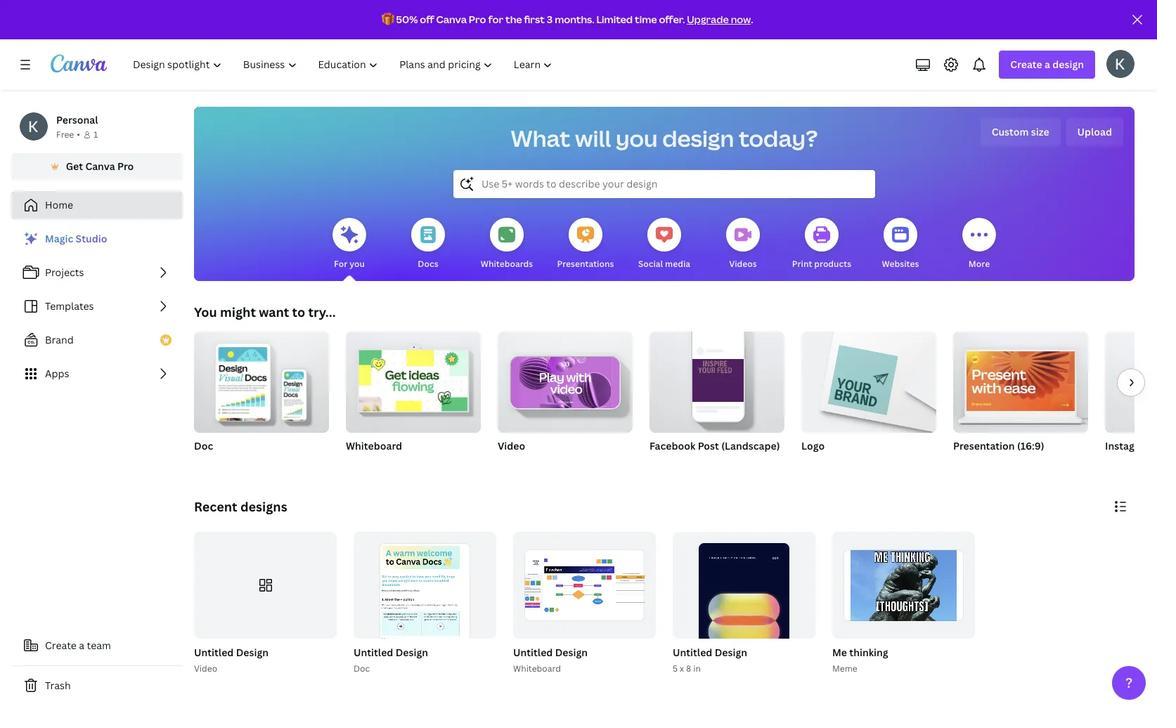 Task type: describe. For each thing, give the bounding box(es) containing it.
thinking
[[849, 646, 888, 660]]

untitled design button for untitled design whiteboard
[[513, 645, 588, 662]]

projects
[[45, 266, 84, 279]]

instagram post (square) group
[[1105, 332, 1157, 471]]

video inside group
[[498, 439, 525, 453]]

facebook post (landscape)
[[650, 439, 780, 453]]

50%
[[396, 13, 418, 26]]

recent designs
[[194, 498, 287, 515]]

create for create a design
[[1010, 58, 1042, 71]]

8
[[686, 663, 691, 675]]

whiteboards
[[481, 258, 533, 270]]

0 vertical spatial canva
[[436, 13, 467, 26]]

canva inside button
[[85, 160, 115, 173]]

a for team
[[79, 639, 84, 652]]

media
[[665, 258, 690, 270]]

whiteboard inside untitled design whiteboard
[[513, 663, 561, 675]]

•
[[77, 129, 80, 141]]

pro inside get canva pro button
[[117, 160, 134, 173]]

docs button
[[411, 208, 445, 281]]

brand link
[[11, 326, 183, 354]]

for
[[334, 258, 347, 270]]

logo
[[801, 439, 825, 453]]

doc inside group
[[194, 439, 213, 453]]

video group
[[498, 326, 633, 471]]

videos
[[729, 258, 757, 270]]

what will you design today?
[[511, 123, 818, 153]]

websites
[[882, 258, 919, 270]]

group for whiteboard
[[346, 326, 481, 433]]

presentation (16:9) group
[[953, 326, 1088, 471]]

untitled design button for untitled design 5 x 8 in
[[673, 645, 747, 662]]

will
[[575, 123, 611, 153]]

time
[[635, 13, 657, 26]]

custom size button
[[980, 118, 1060, 146]]

group for video
[[498, 326, 633, 433]]

🎁 50% off canva pro for the first 3 months. limited time offer. upgrade now .
[[381, 13, 753, 26]]

in
[[693, 663, 701, 675]]

print products
[[792, 258, 851, 270]]

want
[[259, 304, 289, 321]]

now
[[731, 13, 751, 26]]

templates link
[[11, 292, 183, 321]]

for you
[[334, 258, 365, 270]]

top level navigation element
[[124, 51, 565, 79]]

create for create a team
[[45, 639, 77, 652]]

social media button
[[638, 208, 690, 281]]

design for untitled design doc
[[396, 646, 428, 660]]

size
[[1031, 125, 1049, 138]]

brand
[[45, 333, 74, 347]]

months.
[[555, 13, 594, 26]]

to
[[292, 304, 305, 321]]

limited
[[596, 13, 633, 26]]

1 of 2
[[783, 623, 806, 633]]

studio
[[76, 232, 107, 245]]

projects link
[[11, 259, 183, 287]]

social media
[[638, 258, 690, 270]]

0 horizontal spatial design
[[662, 123, 734, 153]]

offer.
[[659, 13, 685, 26]]

instagram p
[[1105, 439, 1157, 453]]

get canva pro
[[66, 160, 134, 173]]

custom size
[[992, 125, 1049, 138]]

videos button
[[726, 208, 760, 281]]

upgrade
[[687, 13, 729, 26]]

magic studio link
[[11, 225, 183, 253]]

instagram
[[1105, 439, 1153, 453]]

untitled for untitled design doc
[[354, 646, 393, 660]]

social
[[638, 258, 663, 270]]

post
[[698, 439, 719, 453]]

.
[[751, 13, 753, 26]]

presentations button
[[557, 208, 614, 281]]

print
[[792, 258, 812, 270]]

free •
[[56, 129, 80, 141]]

presentation (16:9)
[[953, 439, 1044, 453]]

3
[[547, 13, 553, 26]]

websites button
[[882, 208, 919, 281]]

for you button
[[333, 208, 366, 281]]

create a team button
[[11, 632, 183, 660]]

design for untitled design 5 x 8 in
[[715, 646, 747, 660]]

1 for 1
[[93, 129, 98, 141]]

whiteboards button
[[481, 208, 533, 281]]

team
[[87, 639, 111, 652]]

a for design
[[1045, 58, 1050, 71]]

group for facebook post (landscape)
[[650, 326, 785, 433]]

today?
[[739, 123, 818, 153]]

more
[[969, 258, 990, 270]]

might
[[220, 304, 256, 321]]

untitled design whiteboard
[[513, 646, 588, 675]]



Task type: vqa. For each thing, say whether or not it's contained in the screenshot.
Patterned coffee pot. Cozy cute kitchen utensils.Teapot. Hygge style house image
no



Task type: locate. For each thing, give the bounding box(es) containing it.
you right will
[[616, 123, 658, 153]]

create
[[1010, 58, 1042, 71], [45, 639, 77, 652]]

1 for 1 of 2
[[783, 623, 787, 633]]

2 untitled from the left
[[354, 646, 393, 660]]

logo group
[[801, 326, 936, 471]]

print products button
[[792, 208, 851, 281]]

design up search search field
[[662, 123, 734, 153]]

design inside untitled design doc
[[396, 646, 428, 660]]

(16:9)
[[1017, 439, 1044, 453]]

2
[[801, 623, 806, 633]]

design inside the untitled design video
[[236, 646, 269, 660]]

pro
[[469, 13, 486, 26], [117, 160, 134, 173]]

untitled inside untitled design whiteboard
[[513, 646, 553, 660]]

1 vertical spatial design
[[662, 123, 734, 153]]

create a design button
[[999, 51, 1095, 79]]

1 vertical spatial doc
[[354, 663, 370, 675]]

2 untitled design button from the left
[[354, 645, 428, 662]]

1 horizontal spatial create
[[1010, 58, 1042, 71]]

whiteboard group
[[346, 326, 481, 471]]

design
[[1053, 58, 1084, 71], [662, 123, 734, 153]]

a left team at the left bottom of page
[[79, 639, 84, 652]]

the
[[505, 13, 522, 26]]

apps link
[[11, 360, 183, 388]]

0 vertical spatial a
[[1045, 58, 1050, 71]]

products
[[814, 258, 851, 270]]

0 horizontal spatial doc
[[194, 439, 213, 453]]

1 horizontal spatial design
[[1053, 58, 1084, 71]]

1 left of
[[783, 623, 787, 633]]

group
[[194, 326, 329, 433], [346, 326, 481, 433], [498, 326, 633, 433], [650, 326, 785, 433], [801, 326, 936, 433], [953, 326, 1088, 433], [1105, 332, 1157, 433]]

group for doc
[[194, 326, 329, 433]]

pro left for
[[469, 13, 486, 26]]

untitled for untitled design video
[[194, 646, 234, 660]]

whiteboard inside group
[[346, 439, 402, 453]]

more button
[[962, 208, 996, 281]]

0 horizontal spatial you
[[350, 258, 365, 270]]

1 untitled from the left
[[194, 646, 234, 660]]

templates
[[45, 299, 94, 313]]

personal
[[56, 113, 98, 127]]

🎁
[[381, 13, 394, 26]]

facebook
[[650, 439, 695, 453]]

you inside button
[[350, 258, 365, 270]]

presentation
[[953, 439, 1015, 453]]

p
[[1155, 439, 1157, 453]]

x
[[680, 663, 684, 675]]

facebook post (landscape) group
[[650, 326, 785, 471]]

presentations
[[557, 258, 614, 270]]

design for untitled design whiteboard
[[555, 646, 588, 660]]

whiteboard
[[346, 439, 402, 453], [513, 663, 561, 675]]

4 untitled from the left
[[673, 646, 712, 660]]

canva right get
[[85, 160, 115, 173]]

design inside untitled design whiteboard
[[555, 646, 588, 660]]

magic
[[45, 232, 73, 245]]

5
[[673, 663, 678, 675]]

1 horizontal spatial 1
[[783, 623, 787, 633]]

off
[[420, 13, 434, 26]]

docs
[[418, 258, 438, 270]]

0 horizontal spatial a
[[79, 639, 84, 652]]

0 horizontal spatial canva
[[85, 160, 115, 173]]

3 untitled design button from the left
[[513, 645, 588, 662]]

pro up home link
[[117, 160, 134, 173]]

you right for
[[350, 258, 365, 270]]

1 vertical spatial you
[[350, 258, 365, 270]]

untitled inside untitled design 5 x 8 in
[[673, 646, 712, 660]]

1 vertical spatial video
[[194, 663, 217, 675]]

1
[[93, 129, 98, 141], [783, 623, 787, 633]]

1 vertical spatial whiteboard
[[513, 663, 561, 675]]

try...
[[308, 304, 336, 321]]

trash
[[45, 679, 71, 692]]

1 horizontal spatial doc
[[354, 663, 370, 675]]

kendall parks image
[[1106, 50, 1135, 78]]

a
[[1045, 58, 1050, 71], [79, 639, 84, 652]]

0 horizontal spatial pro
[[117, 160, 134, 173]]

1 horizontal spatial a
[[1045, 58, 1050, 71]]

canva right off
[[436, 13, 467, 26]]

1 vertical spatial pro
[[117, 160, 134, 173]]

0 vertical spatial create
[[1010, 58, 1042, 71]]

0 vertical spatial design
[[1053, 58, 1084, 71]]

me thinking button
[[832, 645, 888, 662]]

a inside "dropdown button"
[[1045, 58, 1050, 71]]

3 design from the left
[[555, 646, 588, 660]]

canva
[[436, 13, 467, 26], [85, 160, 115, 173]]

of
[[789, 623, 799, 633]]

create inside "dropdown button"
[[1010, 58, 1042, 71]]

list containing magic studio
[[11, 225, 183, 388]]

group for logo
[[801, 326, 936, 433]]

Search search field
[[482, 171, 847, 198]]

1 horizontal spatial whiteboard
[[513, 663, 561, 675]]

video
[[498, 439, 525, 453], [194, 663, 217, 675]]

for
[[488, 13, 503, 26]]

1 horizontal spatial you
[[616, 123, 658, 153]]

list
[[11, 225, 183, 388]]

upgrade now button
[[687, 13, 751, 26]]

create inside button
[[45, 639, 77, 652]]

untitled inside untitled design doc
[[354, 646, 393, 660]]

design inside "dropdown button"
[[1053, 58, 1084, 71]]

design for untitled design video
[[236, 646, 269, 660]]

untitled
[[194, 646, 234, 660], [354, 646, 393, 660], [513, 646, 553, 660], [673, 646, 712, 660]]

0 horizontal spatial create
[[45, 639, 77, 652]]

0 vertical spatial pro
[[469, 13, 486, 26]]

me
[[832, 646, 847, 660]]

upload
[[1077, 125, 1112, 138]]

untitled design button for untitled design video
[[194, 645, 269, 662]]

untitled inside the untitled design video
[[194, 646, 234, 660]]

1 right •
[[93, 129, 98, 141]]

custom
[[992, 125, 1029, 138]]

0 horizontal spatial 1
[[93, 129, 98, 141]]

4 untitled design button from the left
[[673, 645, 747, 662]]

design left 'kendall parks' image
[[1053, 58, 1084, 71]]

home
[[45, 198, 73, 212]]

1 vertical spatial canva
[[85, 160, 115, 173]]

doc group
[[194, 326, 329, 471]]

what
[[511, 123, 570, 153]]

apps
[[45, 367, 69, 380]]

(landscape)
[[721, 439, 780, 453]]

1 horizontal spatial canva
[[436, 13, 467, 26]]

4 design from the left
[[715, 646, 747, 660]]

you
[[194, 304, 217, 321]]

1 design from the left
[[236, 646, 269, 660]]

0 horizontal spatial video
[[194, 663, 217, 675]]

first
[[524, 13, 545, 26]]

None search field
[[453, 170, 875, 198]]

trash link
[[11, 672, 183, 700]]

create a team
[[45, 639, 111, 652]]

a inside button
[[79, 639, 84, 652]]

create up custom size
[[1010, 58, 1042, 71]]

3 untitled from the left
[[513, 646, 553, 660]]

1 horizontal spatial video
[[498, 439, 525, 453]]

design
[[236, 646, 269, 660], [396, 646, 428, 660], [555, 646, 588, 660], [715, 646, 747, 660]]

untitled for untitled design 5 x 8 in
[[673, 646, 712, 660]]

design inside untitled design 5 x 8 in
[[715, 646, 747, 660]]

0 horizontal spatial whiteboard
[[346, 439, 402, 453]]

2 design from the left
[[396, 646, 428, 660]]

0 vertical spatial whiteboard
[[346, 439, 402, 453]]

home link
[[11, 191, 183, 219]]

1 vertical spatial create
[[45, 639, 77, 652]]

get canva pro button
[[11, 153, 183, 180]]

free
[[56, 129, 74, 141]]

recent
[[194, 498, 237, 515]]

magic studio
[[45, 232, 107, 245]]

you might want to try...
[[194, 304, 336, 321]]

me thinking meme
[[832, 646, 888, 675]]

create a design
[[1010, 58, 1084, 71]]

doc
[[194, 439, 213, 453], [354, 663, 370, 675]]

get
[[66, 160, 83, 173]]

1 untitled design button from the left
[[194, 645, 269, 662]]

1 horizontal spatial pro
[[469, 13, 486, 26]]

doc inside untitled design doc
[[354, 663, 370, 675]]

create left team at the left bottom of page
[[45, 639, 77, 652]]

video inside the untitled design video
[[194, 663, 217, 675]]

0 vertical spatial you
[[616, 123, 658, 153]]

untitled for untitled design whiteboard
[[513, 646, 553, 660]]

0 vertical spatial doc
[[194, 439, 213, 453]]

designs
[[240, 498, 287, 515]]

1 vertical spatial 1
[[783, 623, 787, 633]]

upload button
[[1066, 118, 1123, 146]]

a up size
[[1045, 58, 1050, 71]]

untitled design doc
[[354, 646, 428, 675]]

untitled design button for untitled design doc
[[354, 645, 428, 662]]

meme
[[832, 663, 857, 675]]

1 vertical spatial a
[[79, 639, 84, 652]]

untitled design 5 x 8 in
[[673, 646, 747, 675]]

0 vertical spatial video
[[498, 439, 525, 453]]

you
[[616, 123, 658, 153], [350, 258, 365, 270]]

0 vertical spatial 1
[[93, 129, 98, 141]]



